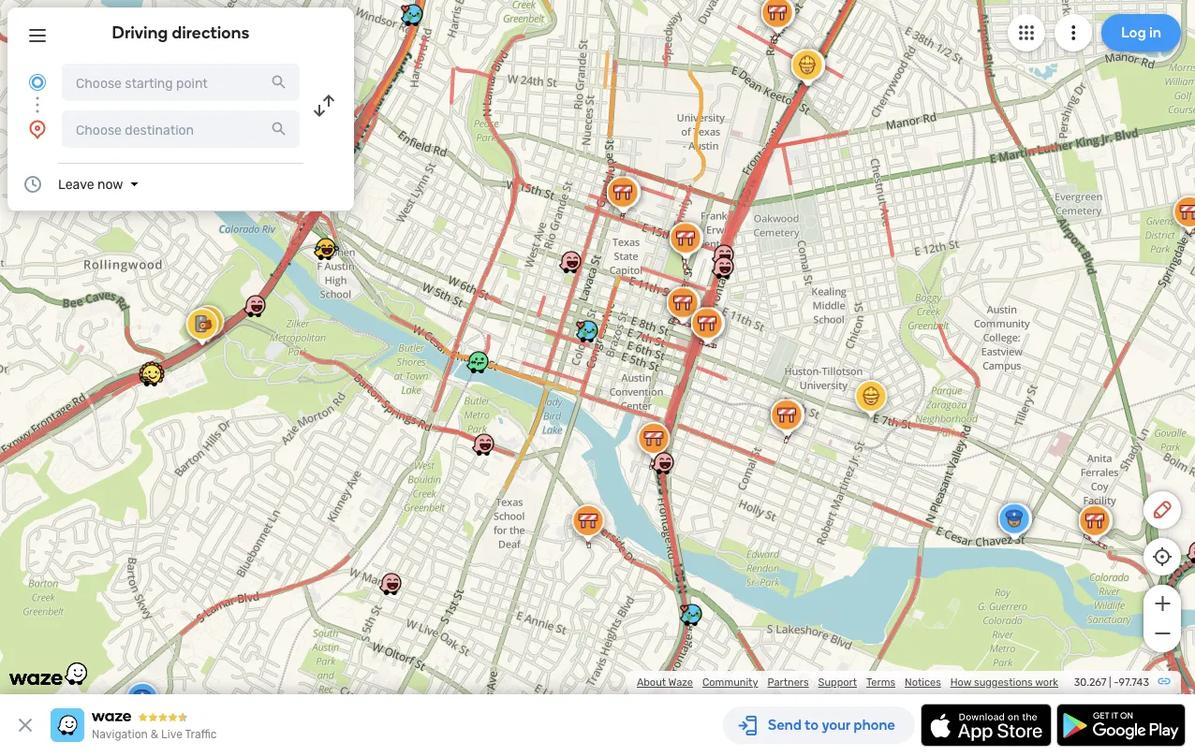 Task type: vqa. For each thing, say whether or not it's contained in the screenshot.
30.267
yes



Task type: locate. For each thing, give the bounding box(es) containing it.
how
[[951, 677, 972, 689]]

about waze link
[[637, 677, 693, 689]]

terms
[[866, 677, 896, 689]]

partners link
[[768, 677, 809, 689]]

partners
[[768, 677, 809, 689]]

current location image
[[26, 71, 49, 94]]

work
[[1035, 677, 1059, 689]]

link image
[[1157, 674, 1172, 689]]

30.267
[[1074, 677, 1107, 689]]

leave
[[58, 177, 94, 192]]

how suggestions work link
[[951, 677, 1059, 689]]

support
[[818, 677, 857, 689]]

about waze community partners support terms notices how suggestions work
[[637, 677, 1059, 689]]

driving directions
[[112, 22, 250, 43]]

x image
[[14, 715, 37, 737]]

directions
[[172, 22, 250, 43]]

support link
[[818, 677, 857, 689]]

notices
[[905, 677, 941, 689]]

driving
[[112, 22, 168, 43]]

navigation
[[92, 729, 148, 742]]

community link
[[703, 677, 758, 689]]

97.743
[[1119, 677, 1149, 689]]

pencil image
[[1151, 499, 1174, 522]]



Task type: describe. For each thing, give the bounding box(es) containing it.
clock image
[[22, 173, 44, 196]]

now
[[97, 177, 123, 192]]

zoom in image
[[1151, 593, 1174, 615]]

notices link
[[905, 677, 941, 689]]

traffic
[[185, 729, 217, 742]]

30.267 | -97.743
[[1074, 677, 1149, 689]]

suggestions
[[974, 677, 1033, 689]]

|
[[1109, 677, 1111, 689]]

zoom out image
[[1151, 623, 1174, 645]]

terms link
[[866, 677, 896, 689]]

-
[[1114, 677, 1119, 689]]

location image
[[26, 118, 49, 141]]

&
[[151, 729, 158, 742]]

about
[[637, 677, 666, 689]]

leave now
[[58, 177, 123, 192]]

live
[[161, 729, 183, 742]]

Choose starting point text field
[[62, 64, 300, 101]]

Choose destination text field
[[62, 111, 300, 148]]

community
[[703, 677, 758, 689]]

navigation & live traffic
[[92, 729, 217, 742]]

waze
[[668, 677, 693, 689]]



